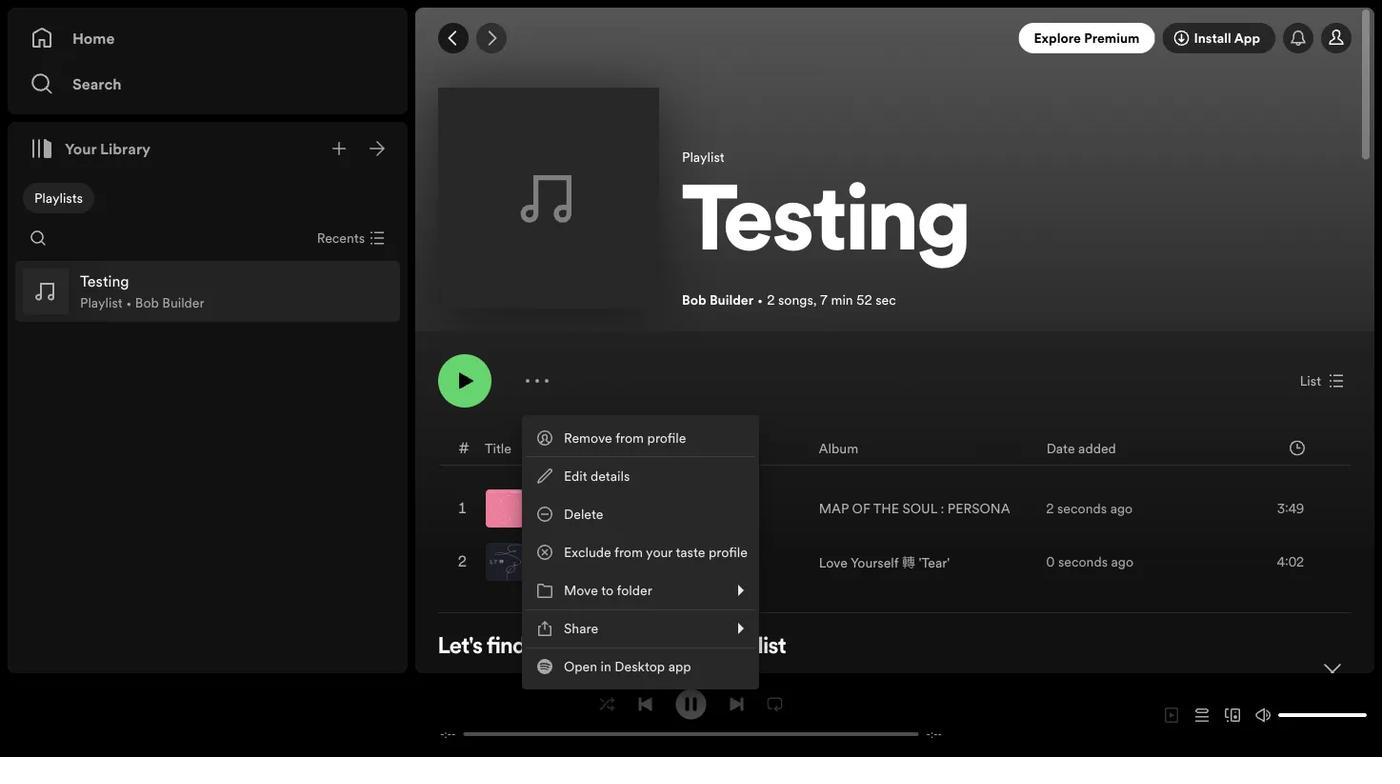 Task type: locate. For each thing, give the bounding box(es) containing it.
bts
[[539, 510, 563, 528], [539, 564, 563, 582]]

2 for 2 seconds ago
[[1046, 500, 1054, 518]]

2 inside testing grid
[[1046, 500, 1054, 518]]

0 horizontal spatial profile
[[647, 429, 686, 447]]

0 horizontal spatial 2
[[767, 291, 775, 309]]

edit
[[564, 467, 587, 485]]

your left 'taste'
[[646, 544, 673, 562]]

0 horizontal spatial -:--
[[440, 727, 456, 742]]

top bar and user menu element
[[415, 8, 1375, 69]]

4:02
[[1278, 553, 1304, 571]]

explore premium
[[1034, 29, 1140, 47]]

0 vertical spatial seconds
[[1057, 500, 1107, 518]]

:-
[[444, 727, 452, 742], [931, 727, 938, 742]]

seconds
[[1057, 500, 1107, 518], [1058, 553, 1108, 571]]

go forward image
[[484, 30, 499, 46]]

from inside button
[[616, 429, 644, 447]]

search in your library image
[[30, 231, 46, 246]]

'tear'
[[919, 554, 950, 572]]

0 horizontal spatial ,
[[563, 510, 567, 528]]

4 - from the left
[[938, 727, 942, 742]]

, inside boy with luv (feat. halsey) bts , halsey
[[563, 510, 567, 528]]

map
[[819, 500, 849, 518]]

menu
[[522, 415, 759, 690]]

1 horizontal spatial builder
[[710, 291, 754, 309]]

seconds up 0 seconds ago
[[1057, 500, 1107, 518]]

2 - from the left
[[452, 727, 456, 742]]

1 bts from the top
[[539, 510, 563, 528]]

pause image
[[684, 697, 699, 712]]

playlist for playlist • bob builder
[[80, 294, 123, 312]]

ago down 2 seconds ago
[[1111, 553, 1134, 571]]

0 vertical spatial from
[[616, 429, 644, 447]]

4:02 cell
[[1230, 536, 1335, 588]]

exclude from your taste profile
[[564, 544, 748, 562]]

from up edit details button
[[616, 429, 644, 447]]

added
[[1079, 439, 1116, 457]]

your
[[65, 138, 97, 159]]

profile
[[647, 429, 686, 447], [709, 544, 748, 562]]

list item
[[15, 261, 400, 322]]

1 vertical spatial ,
[[563, 510, 567, 528]]

profile up edit details button
[[647, 429, 686, 447]]

choose photo button
[[438, 88, 659, 309]]

move to folder
[[564, 582, 652, 600]]

bts inside fake love bts
[[539, 564, 563, 582]]

0 vertical spatial ,
[[813, 291, 817, 309]]

•
[[126, 294, 132, 312]]

explore premium button
[[1019, 23, 1155, 53]]

1 vertical spatial ago
[[1111, 553, 1134, 571]]

1 vertical spatial your
[[670, 636, 713, 659]]

Playlists checkbox
[[23, 183, 94, 213]]

builder left songs
[[710, 291, 754, 309]]

edit details button
[[526, 457, 755, 495]]

2 seconds ago
[[1046, 500, 1133, 518]]

group containing playlist
[[15, 261, 400, 322]]

None search field
[[23, 223, 53, 253]]

0 horizontal spatial builder
[[162, 294, 204, 312]]

1 vertical spatial from
[[615, 544, 643, 562]]

seconds right 0
[[1058, 553, 1108, 571]]

from for profile
[[616, 429, 644, 447]]

your library button
[[23, 130, 158, 168]]

let's
[[438, 636, 483, 659]]

0 vertical spatial bts
[[539, 510, 563, 528]]

details
[[591, 467, 630, 485]]

3:49
[[1278, 500, 1304, 518]]

bts inside boy with luv (feat. halsey) bts , halsey
[[539, 510, 563, 528]]

bob inside 'main' element
[[135, 294, 159, 312]]

1 vertical spatial playlist
[[80, 294, 123, 312]]

1 horizontal spatial 2
[[1046, 500, 1054, 518]]

1 horizontal spatial playlist
[[682, 147, 725, 166]]

from up folder
[[615, 544, 643, 562]]

0 horizontal spatial bob
[[135, 294, 159, 312]]

premium
[[1084, 29, 1140, 47]]

what's new image
[[1291, 30, 1306, 46]]

fake love cell
[[486, 536, 627, 588]]

builder
[[710, 291, 754, 309], [162, 294, 204, 312]]

your right for on the left bottom of page
[[670, 636, 713, 659]]

date added
[[1047, 439, 1116, 457]]

disable repeat image
[[767, 697, 783, 712]]

remove from profile
[[564, 429, 686, 447]]

1 vertical spatial 2
[[1046, 500, 1054, 518]]

1 vertical spatial seconds
[[1058, 553, 1108, 571]]

playlist
[[718, 636, 786, 659]]

love yourself 轉 'tear'
[[819, 554, 950, 572]]

0 vertical spatial playlist
[[682, 147, 725, 166]]

playlist inside 'main' element
[[80, 294, 123, 312]]

move
[[564, 582, 598, 600]]

recents
[[317, 229, 365, 247]]

List button
[[1293, 366, 1352, 396]]

bob builder link
[[682, 291, 754, 309]]

2 bts from the top
[[539, 564, 563, 582]]

3:49 cell
[[1230, 483, 1335, 534]]

remove from profile button
[[526, 419, 755, 457]]

your
[[646, 544, 673, 562], [670, 636, 713, 659]]

ago
[[1111, 500, 1133, 518], [1111, 553, 1134, 571]]

7
[[820, 291, 828, 309]]

home link
[[30, 19, 385, 57]]

2 up 0
[[1046, 500, 1054, 518]]

min
[[831, 291, 853, 309]]

sec
[[876, 291, 896, 309]]

1 vertical spatial bts
[[539, 564, 563, 582]]

share
[[564, 620, 598, 638]]

, left the 7
[[813, 291, 817, 309]]

of
[[852, 500, 870, 518]]

-:--
[[440, 727, 456, 742], [927, 727, 942, 742]]

close image
[[1321, 661, 1344, 684]]

bts left the delete on the bottom of the page
[[539, 510, 563, 528]]

luv
[[606, 489, 630, 510]]

1 horizontal spatial :-
[[931, 727, 938, 742]]

exclude
[[564, 544, 611, 562]]

,
[[813, 291, 817, 309], [563, 510, 567, 528]]

1 horizontal spatial profile
[[709, 544, 748, 562]]

group inside 'main' element
[[15, 261, 400, 322]]

testing
[[682, 181, 970, 272]]

1 horizontal spatial ,
[[813, 291, 817, 309]]

2
[[767, 291, 775, 309], [1046, 500, 1054, 518]]

bob
[[682, 291, 707, 309], [135, 294, 159, 312]]

-
[[440, 727, 444, 742], [452, 727, 456, 742], [927, 727, 931, 742], [938, 727, 942, 742]]

1 horizontal spatial bob
[[682, 291, 707, 309]]

0 vertical spatial profile
[[647, 429, 686, 447]]

group
[[15, 261, 400, 322]]

0 horizontal spatial :-
[[444, 727, 452, 742]]

share button
[[526, 610, 755, 648]]

profile right 'taste'
[[709, 544, 748, 562]]

0 vertical spatial ago
[[1111, 500, 1133, 518]]

halsey link
[[570, 510, 611, 528]]

title
[[485, 439, 512, 457]]

builder right •
[[162, 294, 204, 312]]

install app link
[[1163, 23, 1276, 53]]

1 horizontal spatial -:--
[[927, 727, 942, 742]]

seconds for boy with luv (feat. halsey)
[[1057, 500, 1107, 518]]

from inside button
[[615, 544, 643, 562]]

move to folder button
[[526, 572, 755, 610]]

from for your
[[615, 544, 643, 562]]

from
[[616, 429, 644, 447], [615, 544, 643, 562]]

app
[[669, 658, 691, 676]]

boy with luv (feat. halsey) cell
[[486, 483, 731, 534]]

# column header
[[459, 432, 470, 465]]

2 left songs
[[767, 291, 775, 309]]

previous image
[[638, 697, 653, 712]]

0 vertical spatial your
[[646, 544, 673, 562]]

volume high image
[[1256, 708, 1271, 723]]

bts left move
[[539, 564, 563, 582]]

go back image
[[446, 30, 461, 46]]

choose photo
[[500, 220, 597, 241]]

profile inside button
[[709, 544, 748, 562]]

fake love link
[[539, 543, 620, 564]]

seconds for fake love
[[1058, 553, 1108, 571]]

folder
[[617, 582, 652, 600]]

0 vertical spatial 2
[[767, 291, 775, 309]]

ago up 0 seconds ago
[[1111, 500, 1133, 518]]

0 horizontal spatial playlist
[[80, 294, 123, 312]]

1 vertical spatial profile
[[709, 544, 748, 562]]

, left halsey link at bottom left
[[563, 510, 567, 528]]

list item containing playlist
[[15, 261, 400, 322]]

album
[[819, 439, 859, 457]]



Task type: describe. For each thing, give the bounding box(es) containing it.
let's find something for your playlist
[[438, 636, 786, 659]]

photo
[[557, 220, 597, 241]]

install
[[1194, 29, 1232, 47]]

date
[[1047, 439, 1075, 457]]

Recents, List view field
[[302, 223, 396, 253]]

soul
[[903, 500, 937, 518]]

0
[[1046, 553, 1055, 571]]

playlists
[[34, 189, 83, 207]]

songs
[[778, 291, 813, 309]]

install app
[[1194, 29, 1260, 47]]

taste
[[676, 544, 705, 562]]

ago for boy with luv (feat. halsey)
[[1111, 500, 1133, 518]]

轉
[[902, 554, 915, 572]]

open
[[564, 658, 597, 676]]

fake love bts
[[539, 543, 620, 582]]

explore
[[1034, 29, 1081, 47]]

boy with luv (feat. halsey) bts , halsey
[[539, 489, 723, 528]]

yourself
[[851, 554, 899, 572]]

ago for fake love
[[1111, 553, 1134, 571]]

player controls element
[[418, 689, 965, 742]]

app
[[1234, 29, 1260, 47]]

love yourself 轉 'tear' link
[[819, 552, 950, 572]]

# row
[[439, 432, 1351, 466]]

testing grid
[[416, 431, 1374, 590]]

desktop
[[615, 658, 665, 676]]

2 songs , 7 min 52 sec
[[767, 291, 896, 309]]

2 :- from the left
[[931, 727, 938, 742]]

1 -:-- from the left
[[440, 727, 456, 742]]

halsey)
[[673, 489, 723, 510]]

playlist • bob builder
[[80, 294, 204, 312]]

playlist for playlist
[[682, 147, 725, 166]]

builder inside 'main' element
[[162, 294, 204, 312]]

something
[[530, 636, 634, 659]]

bob builder
[[682, 291, 754, 309]]

Disable repeat checkbox
[[760, 689, 790, 720]]

open in desktop app
[[564, 658, 691, 676]]

your library
[[65, 138, 151, 159]]

1 - from the left
[[440, 727, 444, 742]]

to
[[601, 582, 614, 600]]

exclude from your taste profile button
[[526, 534, 755, 572]]

main element
[[8, 8, 408, 674]]

2 -:-- from the left
[[927, 727, 942, 742]]

1 :- from the left
[[444, 727, 452, 742]]

delete
[[564, 505, 603, 524]]

profile inside button
[[647, 429, 686, 447]]

library
[[100, 138, 151, 159]]

love
[[819, 554, 848, 572]]

enable shuffle image
[[600, 697, 615, 712]]

map of the soul : persona
[[819, 500, 1010, 518]]

#
[[459, 438, 470, 459]]

map of the soul : persona link
[[819, 500, 1010, 518]]

none search field inside 'main' element
[[23, 223, 53, 253]]

your inside button
[[646, 544, 673, 562]]

3 - from the left
[[927, 727, 931, 742]]

menu containing remove from profile
[[522, 415, 759, 690]]

2 for 2 songs , 7 min 52 sec
[[767, 291, 775, 309]]

search
[[72, 73, 122, 94]]

(feat.
[[634, 489, 669, 510]]

edit details
[[564, 467, 630, 485]]

open in desktop app button
[[526, 648, 755, 686]]

choose
[[500, 220, 553, 241]]

boy with luv (feat. halsey) link
[[539, 489, 723, 510]]

delete button
[[526, 495, 755, 534]]

persona
[[948, 500, 1010, 518]]

52
[[857, 291, 872, 309]]

0 seconds ago
[[1046, 553, 1134, 571]]

connect to a device image
[[1225, 708, 1240, 723]]

list item inside 'main' element
[[15, 261, 400, 322]]

search link
[[30, 65, 385, 103]]

love
[[581, 543, 620, 564]]

list
[[1300, 372, 1321, 390]]

with
[[569, 489, 602, 510]]

for
[[638, 636, 666, 659]]

duration element
[[1290, 441, 1305, 456]]

remove
[[564, 429, 612, 447]]

testing button
[[682, 173, 1352, 283]]

find
[[487, 636, 526, 659]]

next image
[[729, 697, 745, 712]]

in
[[601, 658, 611, 676]]

duration image
[[1290, 441, 1305, 456]]

fake
[[539, 543, 577, 564]]

home
[[72, 28, 115, 49]]

halsey
[[570, 510, 611, 528]]

the
[[873, 500, 899, 518]]

boy
[[539, 489, 565, 510]]

:
[[941, 500, 944, 518]]

bts link
[[539, 510, 563, 528]]



Task type: vqa. For each thing, say whether or not it's contained in the screenshot.
the leftmost "-:--"
yes



